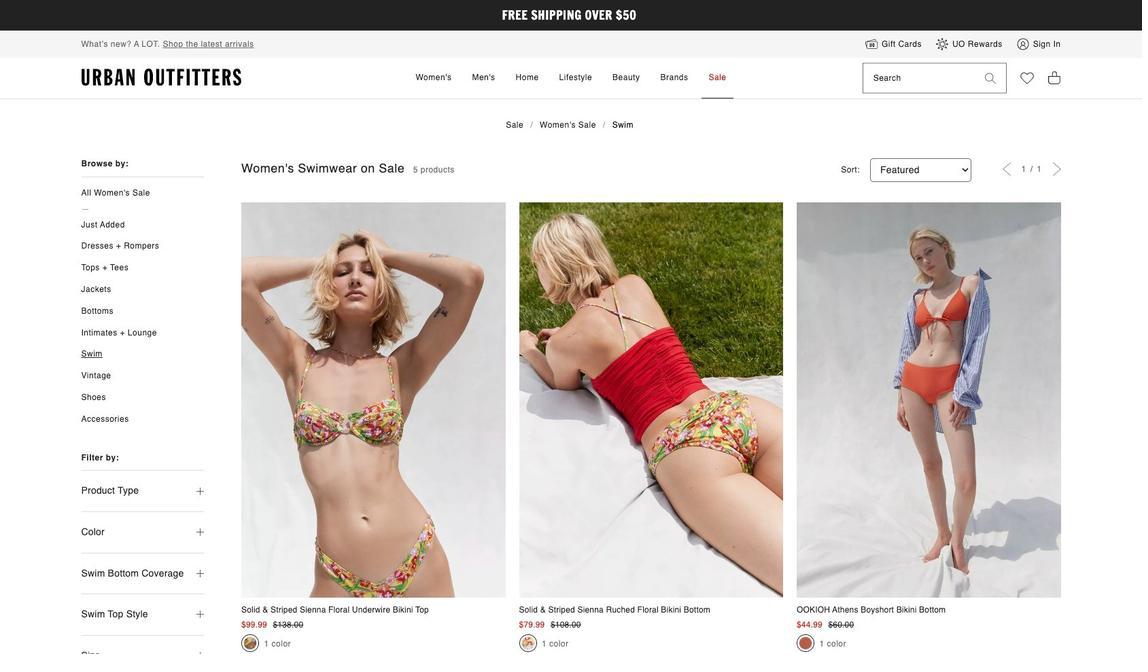Task type: describe. For each thing, give the bounding box(es) containing it.
original price: $60.00 element
[[829, 621, 854, 630]]

femme sport image
[[799, 637, 813, 651]]

floral print image for sale price: $99.99 "element" at bottom left
[[243, 637, 257, 651]]

solid & striped sienna floral underwire bikini top image
[[241, 203, 506, 598]]

Search text field
[[863, 64, 975, 93]]

original price: $138.00 element
[[273, 621, 303, 630]]

original price: $108.00 element
[[551, 621, 581, 630]]

search image
[[985, 73, 996, 84]]

sale price: $79.99 element
[[519, 621, 545, 630]]



Task type: locate. For each thing, give the bounding box(es) containing it.
favorites image
[[1020, 72, 1034, 85]]

floral print image down sale price: $79.99 element
[[521, 637, 535, 651]]

floral print image for sale price: $79.99 element
[[521, 637, 535, 651]]

floral print image
[[243, 637, 257, 651], [521, 637, 535, 651]]

solid & striped sienna ruched floral bikini bottom image
[[519, 203, 783, 598]]

my shopping bag image
[[1048, 70, 1061, 85]]

sale price: $44.99 element
[[797, 621, 823, 630]]

urban outfitters image
[[81, 69, 241, 87]]

1 floral print image from the left
[[243, 637, 257, 651]]

sale price: $99.99 element
[[241, 621, 267, 630]]

ookioh athens boyshort bikini bottom image
[[797, 203, 1061, 598]]

main navigation element
[[293, 58, 849, 99]]

1 horizontal spatial floral print image
[[521, 637, 535, 651]]

0 horizontal spatial floral print image
[[243, 637, 257, 651]]

None search field
[[863, 64, 975, 93]]

floral print image down sale price: $99.99 "element" at bottom left
[[243, 637, 257, 651]]

2 floral print image from the left
[[521, 637, 535, 651]]



Task type: vqa. For each thing, say whether or not it's contained in the screenshot.
- to the bottom
no



